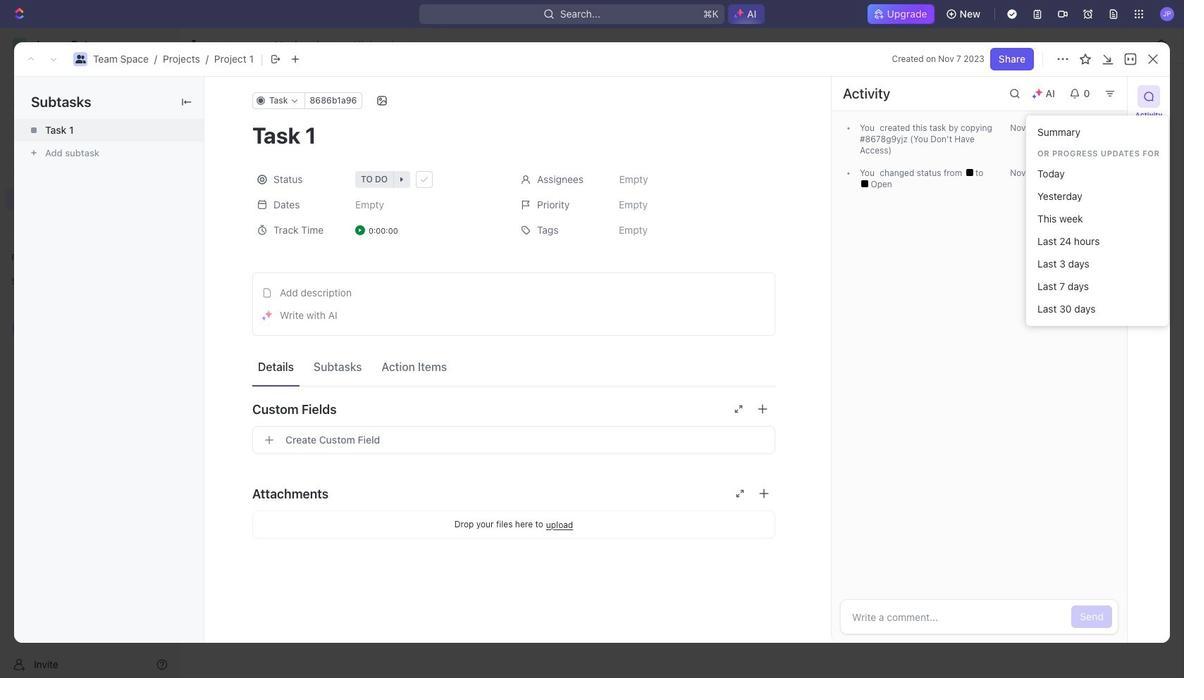 Task type: describe. For each thing, give the bounding box(es) containing it.
— text field
[[581, 194, 657, 233]]

4 — text field from the left
[[1045, 194, 1144, 233]]

tree inside sidebar navigation
[[6, 293, 173, 388]]

sidebar navigation
[[0, 28, 180, 679]]

3 — text field from the left
[[968, 194, 1045, 233]]

task sidebar content section
[[831, 77, 1127, 644]]

user group image
[[75, 55, 86, 63]]



Task type: locate. For each thing, give the bounding box(es) containing it.
— text field
[[503, 194, 580, 233], [813, 194, 890, 233], [968, 194, 1045, 233], [1045, 194, 1144, 233]]

2 — text field from the left
[[813, 194, 890, 233]]

task sidebar navigation tab list
[[1134, 85, 1165, 168]]

Edit task name text field
[[252, 122, 775, 149]]

1 — text field from the left
[[503, 194, 580, 233]]

tree
[[6, 293, 173, 388]]



Task type: vqa. For each thing, say whether or not it's contained in the screenshot.
user group Image
yes



